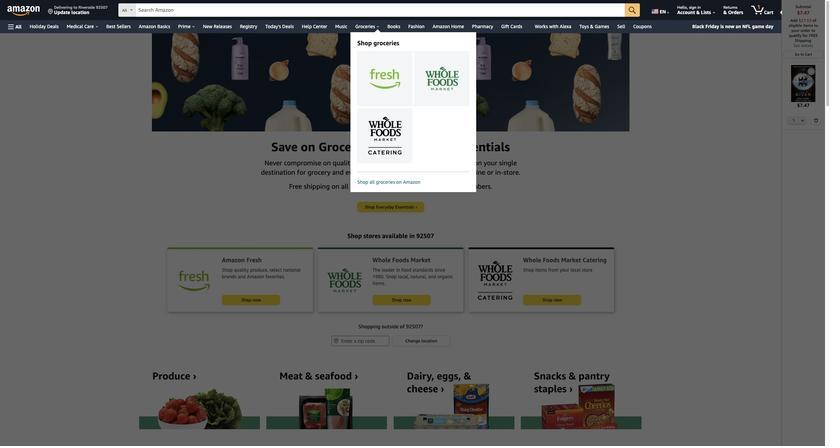Task type: describe. For each thing, give the bounding box(es) containing it.
go
[[795, 52, 800, 56]]

Search Amazon text field
[[136, 4, 625, 16]]

for inside "of eligible items to your order to qualify for free shipping."
[[803, 33, 808, 38]]

day
[[766, 23, 774, 29]]

shop stores available in 92507 heading
[[121, 232, 661, 241]]

food
[[401, 267, 411, 273]]

music link
[[331, 22, 351, 31]]

groceries link
[[351, 22, 384, 31]]

dropdown image
[[801, 119, 805, 122]]

update
[[54, 9, 70, 15]]

care
[[84, 23, 94, 29]]

standards
[[413, 267, 433, 273]]

members.
[[462, 182, 492, 190]]

all inside navigation navigation
[[370, 179, 375, 185]]

help center link
[[298, 22, 331, 31]]

1 vertical spatial groceries
[[319, 139, 372, 154]]

see
[[794, 43, 800, 48]]

amazon left basics
[[139, 23, 156, 29]]

shop up stores
[[365, 204, 375, 209]]

shopping outside of 92507? heading
[[125, 322, 656, 332]]

grocery
[[308, 168, 331, 176]]

new releases
[[203, 23, 232, 29]]

holiday
[[30, 23, 46, 29]]

location inside "delivering to riverside 92507 update location"
[[71, 9, 89, 15]]

friday
[[706, 23, 719, 29]]

in inside "heading"
[[409, 232, 415, 239]]

2 vertical spatial everyday
[[376, 204, 394, 209]]

books
[[388, 23, 400, 29]]

amazon down convenience
[[403, 179, 420, 185]]

deals for holiday deals
[[47, 23, 59, 29]]

snacks and pantry staples image
[[521, 361, 642, 429]]

92507 inside "heading"
[[416, 232, 434, 239]]

shop down everyday
[[357, 179, 368, 185]]

online
[[466, 168, 485, 176]]

amazon up quality at the bottom left of the page
[[222, 256, 245, 264]]

you
[[440, 168, 451, 176]]

shop now for catering
[[543, 297, 562, 302]]

home
[[451, 23, 464, 29]]

1980.
[[373, 274, 385, 279]]

coupons
[[633, 23, 652, 29]]

0 horizontal spatial or
[[377, 159, 383, 167]]

shipping
[[304, 182, 330, 190]]

to inside "delivering to riverside 92507 update location"
[[74, 5, 77, 10]]

2 vertical spatial essentials
[[395, 204, 415, 209]]

1 vertical spatial or
[[487, 168, 494, 176]]

returns
[[724, 5, 738, 10]]

since
[[435, 267, 445, 273]]

gift
[[501, 23, 509, 29]]

fashion
[[408, 23, 425, 29]]

delivering
[[54, 5, 72, 10]]

in inside whole foods market the leader in food standards since 1980. shop local, natural, and organic items.
[[396, 267, 400, 273]]

shop groceries
[[357, 39, 399, 47]]

your inside "of eligible items to your order to qualify for free shipping."
[[792, 28, 800, 33]]

to up free
[[814, 23, 818, 28]]

and inside "amazon fresh shop quality produce, select national brands and amazon favorites."
[[238, 274, 246, 279]]

free shipping on all everyday essentials orders for prime members.
[[289, 182, 492, 190]]

the
[[373, 267, 380, 273]]

game
[[752, 23, 764, 29]]

in-
[[495, 168, 504, 176]]

shop now for quality
[[241, 297, 261, 302]]

medical
[[67, 23, 83, 29]]

in inside navigation navigation
[[698, 5, 701, 10]]

returns & orders
[[724, 5, 743, 15]]

on right shipping
[[332, 182, 340, 190]]

basics
[[157, 23, 170, 29]]

shop now link for quality
[[222, 295, 280, 305]]

shop inside never compromise on quality, value, or convenience by making amazon your single destination for grocery and everyday essentials. shop how you like,  online or in-store.
[[408, 168, 423, 176]]

& for returns
[[724, 9, 727, 15]]

eligible
[[789, 23, 802, 28]]

shop inside "heading"
[[347, 232, 362, 239]]

amazon basics link
[[135, 22, 174, 31]]

shop down from
[[543, 297, 553, 302]]

1 vertical spatial groceries
[[376, 179, 395, 185]]

and up never compromise on quality, value, or convenience by making amazon your single destination for grocery and everyday essentials. shop how you like,  online or in-store.
[[375, 139, 396, 154]]

to right order
[[812, 28, 816, 33]]

from
[[548, 267, 559, 273]]

sellers
[[117, 23, 131, 29]]

go to cart
[[795, 52, 812, 56]]

with
[[549, 23, 559, 29]]

music
[[335, 23, 347, 29]]

en link
[[648, 2, 672, 18]]

shop everyday essentials › link
[[358, 202, 424, 212]]

medical care link
[[63, 22, 102, 31]]

on inside navigation
[[396, 179, 402, 185]]

1 vertical spatial cart
[[805, 52, 812, 56]]

on up compromise
[[301, 139, 315, 154]]

cards
[[511, 23, 522, 29]]

holiday deals link
[[26, 22, 63, 31]]

everyday for all
[[350, 182, 378, 190]]

essentials.
[[375, 168, 406, 176]]

shop down groceries link
[[357, 39, 372, 47]]

amazon home
[[433, 23, 464, 29]]

Enter a zip code search field
[[331, 336, 390, 346]]

& for account
[[696, 9, 700, 15]]

free
[[809, 33, 818, 38]]

account
[[677, 9, 695, 15]]

everyday for and
[[399, 139, 451, 154]]

local
[[571, 267, 581, 273]]

books link
[[384, 22, 404, 31]]

best sellers link
[[102, 22, 135, 31]]

organic
[[437, 274, 453, 279]]

amazon fresh image
[[368, 68, 402, 90]]

all button
[[5, 20, 25, 33]]

quality
[[234, 267, 249, 273]]

foods for catering
[[543, 256, 560, 264]]

compromise
[[284, 159, 321, 167]]

order
[[801, 28, 811, 33]]

stores
[[364, 232, 381, 239]]

list containing amazon fresh
[[134, 245, 648, 316]]

works with alexa link
[[531, 22, 575, 31]]

store.
[[504, 168, 521, 176]]

outside
[[382, 323, 399, 329]]

delivering to riverside 92507 update location
[[54, 5, 108, 15]]

value,
[[357, 159, 375, 167]]

pharmacy link
[[468, 22, 497, 31]]

1 horizontal spatial for
[[432, 182, 441, 190]]

coupons link
[[629, 22, 656, 31]]

making
[[433, 159, 455, 167]]

$27.53
[[799, 18, 812, 23]]

and inside whole foods market the leader in food standards since 1980. shop local, natural, and organic items.
[[428, 274, 436, 279]]



Task type: locate. For each thing, give the bounding box(es) containing it.
2 horizontal spatial shop now link
[[524, 295, 581, 305]]

amazon down produce, at left bottom
[[247, 274, 264, 279]]

for left free
[[803, 33, 808, 38]]

whole foods market catering image
[[368, 117, 402, 155]]

your left local
[[560, 267, 569, 273]]

list
[[134, 245, 648, 316]]

0 horizontal spatial market
[[411, 256, 431, 264]]

black friday is now an nfl game day link
[[690, 22, 776, 31]]

1 left dropdown icon
[[793, 118, 795, 122]]

2 horizontal spatial &
[[724, 9, 727, 15]]

items left from
[[535, 267, 547, 273]]

and down since
[[428, 274, 436, 279]]

2 vertical spatial your
[[560, 267, 569, 273]]

orders
[[728, 9, 743, 15]]

0 horizontal spatial your
[[484, 159, 497, 167]]

1 horizontal spatial shop now
[[392, 297, 412, 302]]

3 shop now link from the left
[[524, 295, 581, 305]]

0 horizontal spatial shop now link
[[222, 295, 280, 305]]

registry
[[240, 23, 257, 29]]

like,
[[452, 168, 465, 176]]

to right the go
[[801, 52, 804, 56]]

1 whole from the left
[[373, 256, 391, 264]]

in left food
[[396, 267, 400, 273]]

1 foods from the left
[[392, 256, 409, 264]]

shop now for the
[[392, 297, 412, 302]]

0 vertical spatial or
[[377, 159, 383, 167]]

All search field
[[118, 3, 640, 17]]

riverside
[[78, 5, 95, 10]]

nfl
[[742, 23, 751, 29]]

and down quality at the bottom left of the page
[[238, 274, 246, 279]]

2 vertical spatial for
[[432, 182, 441, 190]]

1 horizontal spatial or
[[487, 168, 494, 176]]

0 horizontal spatial &
[[590, 23, 594, 29]]

1 horizontal spatial shop now link
[[373, 295, 430, 305]]

1 vertical spatial everyday
[[350, 182, 378, 190]]

whole for whole foods market catering
[[523, 256, 541, 264]]

prime link
[[174, 22, 199, 31]]

0 horizontal spatial in
[[396, 267, 400, 273]]

dairy, eggs, & cheese image
[[394, 361, 515, 429]]

delete image
[[814, 118, 819, 122]]

0 vertical spatial 1
[[757, 4, 761, 10]]

to left riverside
[[74, 5, 77, 10]]

0 vertical spatial $7.47
[[797, 10, 810, 15]]

save
[[271, 139, 298, 154]]

for inside never compromise on quality, value, or convenience by making amazon your single destination for grocery and everyday essentials. shop how you like,  online or in-store.
[[297, 168, 306, 176]]

shop down leader
[[386, 274, 397, 279]]

1 horizontal spatial 1
[[793, 118, 795, 122]]

shop all groceries on amazon
[[357, 179, 420, 185]]

now for whole foods market
[[403, 297, 412, 302]]

0 horizontal spatial for
[[297, 168, 306, 176]]

groceries inside navigation navigation
[[355, 23, 375, 29]]

of inside "of eligible items to your order to qualify for free shipping."
[[813, 18, 817, 23]]

$7.47
[[797, 10, 810, 15], [797, 102, 810, 108]]

essentials for and
[[454, 139, 510, 154]]

1 $7.47 from the top
[[797, 10, 810, 15]]

1 horizontal spatial of
[[813, 18, 817, 23]]

0 horizontal spatial cart
[[764, 9, 774, 15]]

1 horizontal spatial foods
[[543, 256, 560, 264]]

1 deals from the left
[[47, 23, 59, 29]]

foods inside whole foods market catering shop items from your local store
[[543, 256, 560, 264]]

location
[[71, 9, 89, 15], [421, 338, 437, 343]]

favorites.
[[266, 274, 285, 279]]

0 horizontal spatial 92507
[[96, 5, 108, 10]]

& left orders in the top right of the page
[[724, 9, 727, 15]]

whole inside whole foods market catering shop items from your local store
[[523, 256, 541, 264]]

essentials down essentials. on the top left
[[380, 182, 409, 190]]

see details link
[[785, 43, 822, 48]]

see details
[[794, 43, 813, 48]]

whole foods market catering shop items from your local store
[[523, 256, 607, 273]]

foods
[[392, 256, 409, 264], [543, 256, 560, 264]]

0 horizontal spatial whole
[[373, 256, 391, 264]]

shop up brands
[[222, 267, 233, 273]]

shipping.
[[795, 38, 812, 43]]

amazon left home
[[433, 23, 450, 29]]

groceries up shop groceries on the left top of the page
[[355, 23, 375, 29]]

works
[[535, 23, 548, 29]]

medical care
[[67, 23, 94, 29]]

of right $27.53
[[813, 18, 817, 23]]

whole foods market image
[[425, 66, 459, 91]]

or left in-
[[487, 168, 494, 176]]

destination
[[261, 168, 295, 176]]

select
[[270, 267, 282, 273]]

shop left from
[[523, 267, 534, 273]]

shop up the shop all groceries on amazon link
[[408, 168, 423, 176]]

prime down you
[[443, 182, 461, 190]]

releases
[[214, 23, 232, 29]]

cart
[[764, 9, 774, 15], [805, 52, 812, 56]]

everyday up by
[[399, 139, 451, 154]]

whole for whole foods market
[[373, 256, 391, 264]]

meat & seafood image
[[267, 361, 387, 429]]

by
[[424, 159, 431, 167]]

1 shop now link from the left
[[222, 295, 280, 305]]

1 horizontal spatial deals
[[282, 23, 294, 29]]

in right "available"
[[409, 232, 415, 239]]

natural,
[[411, 274, 427, 279]]

2 horizontal spatial your
[[792, 28, 800, 33]]

of right outside
[[400, 323, 405, 329]]

single
[[499, 159, 517, 167]]

best
[[106, 23, 115, 29]]

3 shop now from the left
[[543, 297, 562, 302]]

now inside navigation navigation
[[725, 23, 735, 29]]

1 horizontal spatial in
[[409, 232, 415, 239]]

save on groceries and everyday essentials image
[[152, 33, 630, 131]]

2 horizontal spatial shop now
[[543, 297, 562, 302]]

items inside "of eligible items to your order to qualify for free shipping."
[[803, 23, 813, 28]]

games
[[595, 23, 609, 29]]

whole inside whole foods market the leader in food standards since 1980. shop local, natural, and organic items.
[[373, 256, 391, 264]]

1 vertical spatial essentials
[[380, 182, 409, 190]]

1 vertical spatial $7.47
[[797, 102, 810, 108]]

shop
[[357, 39, 372, 47], [408, 168, 423, 176], [357, 179, 368, 185], [365, 204, 375, 209], [347, 232, 362, 239], [222, 267, 233, 273], [523, 267, 534, 273], [386, 274, 397, 279], [241, 297, 251, 302], [392, 297, 402, 302], [543, 297, 553, 302]]

pharmacy
[[472, 23, 493, 29]]

of inside heading
[[400, 323, 405, 329]]

shop all groceries on amazon link
[[357, 179, 470, 186]]

1 up game
[[757, 4, 761, 10]]

store
[[582, 267, 593, 273]]

all inside search box
[[122, 8, 127, 13]]

deals right the today's
[[282, 23, 294, 29]]

now down local,
[[403, 297, 412, 302]]

on
[[301, 139, 315, 154], [323, 159, 331, 167], [396, 179, 402, 185], [332, 182, 340, 190]]

& for toys
[[590, 23, 594, 29]]

now right "is"
[[725, 23, 735, 29]]

change
[[405, 338, 420, 343]]

and
[[375, 139, 396, 154], [332, 168, 344, 176], [238, 274, 246, 279], [428, 274, 436, 279]]

1 vertical spatial of
[[400, 323, 405, 329]]

location right change
[[421, 338, 437, 343]]

92507 right riverside
[[96, 5, 108, 10]]

now down produce, at left bottom
[[253, 297, 261, 302]]

how
[[425, 168, 438, 176]]

0 vertical spatial cart
[[764, 9, 774, 15]]

shop now down produce, at left bottom
[[241, 297, 261, 302]]

foods up food
[[392, 256, 409, 264]]

0 horizontal spatial all
[[341, 182, 349, 190]]

brands
[[222, 274, 236, 279]]

shop now down from
[[543, 297, 562, 302]]

92507 down ›
[[416, 232, 434, 239]]

on down essentials. on the top left
[[396, 179, 402, 185]]

0 horizontal spatial location
[[71, 9, 89, 15]]

market inside whole foods market the leader in food standards since 1980. shop local, natural, and organic items.
[[411, 256, 431, 264]]

foods inside whole foods market the leader in food standards since 1980. shop local, natural, and organic items.
[[392, 256, 409, 264]]

holiday deals
[[30, 23, 59, 29]]

0 vertical spatial for
[[803, 33, 808, 38]]

on inside never compromise on quality, value, or convenience by making amazon your single destination for grocery and everyday essentials. shop how you like,  online or in-store.
[[323, 159, 331, 167]]

0 vertical spatial 92507
[[96, 5, 108, 10]]

shopping
[[359, 323, 381, 329]]

2 $7.47 from the top
[[797, 102, 810, 108]]

1 horizontal spatial items
[[803, 23, 813, 28]]

shop inside "amazon fresh shop quality produce, select national brands and amazon favorites."
[[222, 267, 233, 273]]

1 horizontal spatial all
[[122, 8, 127, 13]]

everyday
[[399, 139, 451, 154], [350, 182, 378, 190], [376, 204, 394, 209]]

None submit
[[625, 3, 640, 17]]

black
[[692, 23, 704, 29]]

items
[[803, 23, 813, 28], [535, 267, 547, 273]]

1 vertical spatial in
[[409, 232, 415, 239]]

92507?
[[406, 323, 423, 329]]

your left order
[[792, 28, 800, 33]]

1 horizontal spatial cart
[[805, 52, 812, 56]]

cart down details at the top right of the page
[[805, 52, 812, 56]]

your
[[792, 28, 800, 33], [484, 159, 497, 167], [560, 267, 569, 273]]

1 shop now from the left
[[241, 297, 261, 302]]

gift cards
[[501, 23, 522, 29]]

1 vertical spatial items
[[535, 267, 547, 273]]

market for whole foods market catering
[[561, 256, 581, 264]]

$7.47 up dropdown icon
[[797, 102, 810, 108]]

& inside returns & orders
[[724, 9, 727, 15]]

all inside button
[[15, 24, 22, 29]]

0 horizontal spatial items
[[535, 267, 547, 273]]

shop now link down produce, at left bottom
[[222, 295, 280, 305]]

shop now link
[[222, 295, 280, 305], [373, 295, 430, 305], [524, 295, 581, 305]]

or right value, in the top left of the page
[[377, 159, 383, 167]]

shop down local,
[[392, 297, 402, 302]]

never
[[265, 159, 282, 167]]

2 foods from the left
[[543, 256, 560, 264]]

your up in-
[[484, 159, 497, 167]]

now down from
[[554, 297, 562, 302]]

0 vertical spatial your
[[792, 28, 800, 33]]

the giver movie tie-in edition: a newbery award winner (giver quartet, 1) image
[[785, 65, 822, 102]]

now for amazon fresh
[[253, 297, 261, 302]]

your inside never compromise on quality, value, or convenience by making amazon your single destination for grocery and everyday essentials. shop how you like,  online or in-store.
[[484, 159, 497, 167]]

0 vertical spatial groceries
[[374, 39, 399, 47]]

quality,
[[333, 159, 355, 167]]

market inside whole foods market catering shop items from your local store
[[561, 256, 581, 264]]

1 vertical spatial all
[[15, 24, 22, 29]]

0 horizontal spatial 1
[[757, 4, 761, 10]]

none submit inside all search box
[[625, 3, 640, 17]]

foods for the
[[392, 256, 409, 264]]

for down compromise
[[297, 168, 306, 176]]

1 horizontal spatial prime
[[443, 182, 461, 190]]

location up medical care
[[71, 9, 89, 15]]

0 vertical spatial prime
[[178, 23, 191, 29]]

shop now down local,
[[392, 297, 412, 302]]

whole
[[373, 256, 391, 264], [523, 256, 541, 264]]

toys & games link
[[575, 22, 613, 31]]

groceries up quality,
[[319, 139, 372, 154]]

2 horizontal spatial in
[[698, 5, 701, 10]]

0 horizontal spatial all
[[15, 24, 22, 29]]

0 vertical spatial everyday
[[399, 139, 451, 154]]

whole foods market the leader in food standards since 1980. shop local, natural, and organic items.
[[373, 256, 453, 286]]

orders
[[411, 182, 430, 190]]

1 horizontal spatial your
[[560, 267, 569, 273]]

items up free
[[803, 23, 813, 28]]

foods up from
[[543, 256, 560, 264]]

in right the sign
[[698, 5, 701, 10]]

add
[[791, 18, 798, 23]]

shop now link for the
[[373, 295, 430, 305]]

2 deals from the left
[[282, 23, 294, 29]]

on up grocery
[[323, 159, 331, 167]]

essentials up online at the right top of the page
[[454, 139, 510, 154]]

deals right the holiday
[[47, 23, 59, 29]]

2 whole from the left
[[523, 256, 541, 264]]

shop now link down local,
[[373, 295, 430, 305]]

0 horizontal spatial of
[[400, 323, 405, 329]]

market up local
[[561, 256, 581, 264]]

and inside never compromise on quality, value, or convenience by making amazon your single destination for grocery and everyday essentials. shop how you like,  online or in-store.
[[332, 168, 344, 176]]

1 vertical spatial location
[[421, 338, 437, 343]]

deals for today's deals
[[282, 23, 294, 29]]

92507 inside "delivering to riverside 92507 update location"
[[96, 5, 108, 10]]

deals
[[47, 23, 59, 29], [282, 23, 294, 29]]

shop inside whole foods market the leader in food standards since 1980. shop local, natural, and organic items.
[[386, 274, 397, 279]]

qualify
[[789, 33, 802, 38]]

items inside whole foods market catering shop items from your local store
[[535, 267, 547, 273]]

1 vertical spatial 1
[[793, 118, 795, 122]]

prime inside navigation navigation
[[178, 23, 191, 29]]

0 vertical spatial location
[[71, 9, 89, 15]]

0 vertical spatial groceries
[[355, 23, 375, 29]]

& left lists
[[696, 9, 700, 15]]

today's
[[265, 23, 281, 29]]

0 horizontal spatial prime
[[178, 23, 191, 29]]

and down quality,
[[332, 168, 344, 176]]

go to cart link
[[784, 51, 823, 58]]

$7.47 inside subtotal $7.47
[[797, 10, 810, 15]]

items.
[[373, 280, 385, 286]]

or
[[377, 159, 383, 167], [487, 168, 494, 176]]

1 horizontal spatial whole
[[523, 256, 541, 264]]

& right toys
[[590, 23, 594, 29]]

1 market from the left
[[411, 256, 431, 264]]

is
[[721, 23, 724, 29]]

fruits and vegetables image
[[139, 361, 260, 429]]

amazon
[[139, 23, 156, 29], [433, 23, 450, 29], [457, 159, 482, 167], [403, 179, 420, 185], [222, 256, 245, 264], [247, 274, 264, 279]]

1 vertical spatial for
[[297, 168, 306, 176]]

leader
[[382, 267, 395, 273]]

0 horizontal spatial deals
[[47, 23, 59, 29]]

groceries
[[374, 39, 399, 47], [376, 179, 395, 185]]

2 vertical spatial in
[[396, 267, 400, 273]]

amazon up online at the right top of the page
[[457, 159, 482, 167]]

1 horizontal spatial 92507
[[416, 232, 434, 239]]

1 vertical spatial your
[[484, 159, 497, 167]]

alexa
[[560, 23, 571, 29]]

0 vertical spatial essentials
[[454, 139, 510, 154]]

convenience
[[385, 159, 422, 167]]

all down amazon image
[[15, 24, 22, 29]]

1 vertical spatial prime
[[443, 182, 461, 190]]

essentials left ›
[[395, 204, 415, 209]]

shop now link for catering
[[524, 295, 581, 305]]

&
[[696, 9, 700, 15], [724, 9, 727, 15], [590, 23, 594, 29]]

subtotal $7.47
[[796, 4, 811, 15]]

today's deals link
[[261, 22, 298, 31]]

1 horizontal spatial market
[[561, 256, 581, 264]]

amazon image
[[7, 6, 40, 16]]

market for whole foods market
[[411, 256, 431, 264]]

1 horizontal spatial &
[[696, 9, 700, 15]]

shop left stores
[[347, 232, 362, 239]]

2 horizontal spatial for
[[803, 33, 808, 38]]

shop inside whole foods market catering shop items from your local store
[[523, 267, 534, 273]]

save on groceries and everyday essentials
[[271, 139, 510, 154]]

for down how
[[432, 182, 441, 190]]

change location
[[405, 338, 437, 343]]

1 vertical spatial 92507
[[416, 232, 434, 239]]

market up standards
[[411, 256, 431, 264]]

2 shop now from the left
[[392, 297, 412, 302]]

prime right basics
[[178, 23, 191, 29]]

navigation navigation
[[0, 0, 826, 446]]

1 horizontal spatial all
[[370, 179, 375, 185]]

groceries down essentials. on the top left
[[376, 179, 395, 185]]

2 market from the left
[[561, 256, 581, 264]]

0 horizontal spatial shop now
[[241, 297, 261, 302]]

1
[[757, 4, 761, 10], [793, 118, 795, 122]]

0 horizontal spatial foods
[[392, 256, 409, 264]]

everyday down everyday
[[350, 182, 378, 190]]

sell link
[[613, 22, 629, 31]]

help center
[[302, 23, 327, 29]]

registry link
[[236, 22, 261, 31]]

new
[[203, 23, 213, 29]]

now for whole foods market catering
[[554, 297, 562, 302]]

shop now link down from
[[524, 295, 581, 305]]

1 horizontal spatial location
[[421, 338, 437, 343]]

national
[[283, 267, 301, 273]]

amazon inside never compromise on quality, value, or convenience by making amazon your single destination for grocery and everyday essentials. shop how you like,  online or in-store.
[[457, 159, 482, 167]]

shop down quality at the bottom left of the page
[[241, 297, 251, 302]]

0 vertical spatial all
[[122, 8, 127, 13]]

your inside whole foods market catering shop items from your local store
[[560, 267, 569, 273]]

0 vertical spatial items
[[803, 23, 813, 28]]

all up sellers
[[122, 8, 127, 13]]

essentials for all
[[380, 182, 409, 190]]

2 shop now link from the left
[[373, 295, 430, 305]]

everyday down free shipping on all everyday essentials orders for prime members.
[[376, 204, 394, 209]]

cart up the day
[[764, 9, 774, 15]]

$7.47 down subtotal
[[797, 10, 810, 15]]

sell
[[617, 23, 625, 29]]

0 vertical spatial of
[[813, 18, 817, 23]]

works with alexa
[[535, 23, 571, 29]]

groceries down books link at left top
[[374, 39, 399, 47]]

0 vertical spatial in
[[698, 5, 701, 10]]



Task type: vqa. For each thing, say whether or not it's contained in the screenshot.
the top checkbox image
no



